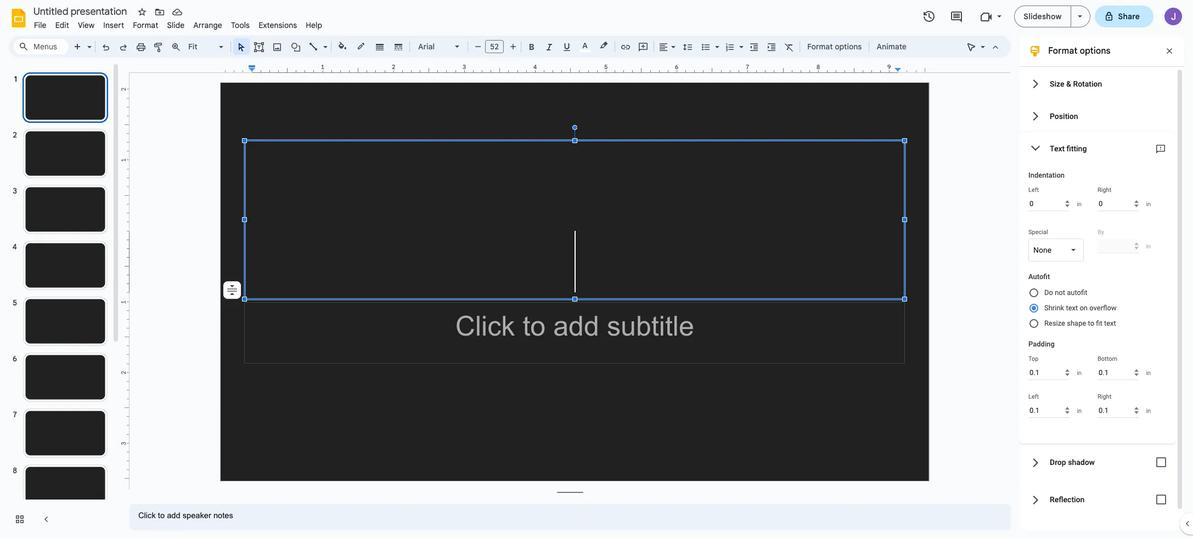 Task type: locate. For each thing, give the bounding box(es) containing it.
mode and view toolbar
[[963, 36, 1005, 58]]

drop
[[1051, 459, 1067, 467]]

left
[[1029, 187, 1040, 194], [1029, 394, 1040, 401]]

view menu item
[[74, 19, 99, 32]]

&
[[1067, 79, 1072, 88]]

format
[[133, 20, 158, 30], [808, 42, 833, 52], [1049, 46, 1078, 57]]

main toolbar
[[68, 0, 913, 312]]

navigation
[[0, 62, 121, 540]]

menu bar inside menu bar banner
[[30, 14, 327, 32]]

1 vertical spatial right
[[1098, 394, 1112, 401]]

options up size & rotation tab
[[1080, 46, 1111, 57]]

arial
[[418, 42, 435, 52]]

right for right indent, measured in inches. value must be between -0.4409 and 8.9933 text field
[[1098, 187, 1112, 194]]

special
[[1029, 229, 1049, 236]]

left down indentation
[[1029, 187, 1040, 194]]

animate button
[[872, 38, 912, 55]]

options left the 'animate'
[[835, 42, 862, 52]]

resize
[[1045, 320, 1066, 328]]

format inside button
[[808, 42, 833, 52]]

text right fit
[[1105, 320, 1117, 328]]

0 vertical spatial text
[[1067, 304, 1079, 312]]

format options button
[[803, 38, 867, 55]]

in right left padding, measured in inches. value must be between 0 and 9.0933 "text box"
[[1078, 408, 1082, 415]]

by
[[1098, 229, 1105, 236]]

share
[[1119, 12, 1141, 21]]

size
[[1051, 79, 1065, 88]]

in right right padding, measured in inches. value must be between 0 and 9.0933 text field
[[1147, 408, 1152, 415]]

not
[[1056, 289, 1066, 297]]

1 horizontal spatial text
[[1105, 320, 1117, 328]]

extensions menu item
[[254, 19, 302, 32]]

edit
[[55, 20, 69, 30]]

right up right indent, measured in inches. value must be between -0.4409 and 8.9933 text field
[[1098, 187, 1112, 194]]

0 vertical spatial right
[[1098, 187, 1112, 194]]

left for left indent, measured in inches. value must be between -0.4409 and 8.9933 "text field"
[[1029, 187, 1040, 194]]

position
[[1051, 112, 1079, 121]]

0 horizontal spatial format options
[[808, 42, 862, 52]]

fill color: transparent image
[[336, 39, 349, 53]]

menu bar
[[30, 14, 327, 32]]

arrange
[[194, 20, 222, 30]]

2 right from the top
[[1098, 394, 1112, 401]]

shadow
[[1069, 459, 1096, 467]]

in for left indent, measured in inches. value must be between -0.4409 and 8.9933 "text field"
[[1078, 201, 1082, 208]]

0 vertical spatial left
[[1029, 187, 1040, 194]]

menu bar containing file
[[30, 14, 327, 32]]

fitting
[[1067, 144, 1088, 153]]

Special indent amount, measured in inches. Value must be between 0.01 and 8.9933 text field
[[1098, 239, 1140, 254]]

text right alt
[[1062, 531, 1077, 540]]

1 horizontal spatial options
[[1080, 46, 1111, 57]]

text color image
[[579, 39, 591, 52]]

left up left padding, measured in inches. value must be between 0 and 9.0933 "text box"
[[1029, 394, 1040, 401]]

select line image
[[321, 40, 328, 43]]

resize shape to fit text
[[1045, 320, 1117, 328]]

position tab
[[1020, 100, 1176, 132]]

in right left indent, measured in inches. value must be between -0.4409 and 8.9933 "text field"
[[1078, 201, 1082, 208]]

options
[[835, 42, 862, 52], [1080, 46, 1111, 57]]

text left the on
[[1067, 304, 1079, 312]]

in right the top padding, measured in inches. value must be between 0 and 2.0198 text box at the right of page
[[1078, 370, 1082, 377]]

text left 'fitting'
[[1051, 144, 1065, 153]]

border weight option
[[374, 39, 386, 54]]

2 left from the top
[[1029, 394, 1040, 401]]

extensions
[[259, 20, 297, 30]]

Shrink text on overflow radio
[[1029, 301, 1169, 316]]

2 horizontal spatial format
[[1049, 46, 1078, 57]]

overflow
[[1090, 304, 1117, 312]]

text inside radio
[[1067, 304, 1079, 312]]

1 left from the top
[[1029, 187, 1040, 194]]

text inside option
[[1105, 320, 1117, 328]]

toggle shadow image
[[1151, 452, 1173, 474]]

format inside 'menu item'
[[133, 20, 158, 30]]

Do not autofit radio
[[1029, 286, 1169, 301]]

format menu item
[[129, 19, 163, 32]]

menu bar banner
[[0, 0, 1194, 540]]

option
[[224, 282, 241, 299]]

options inside 'format options' section
[[1080, 46, 1111, 57]]

Zoom text field
[[187, 39, 217, 54]]

highlight color image
[[598, 39, 610, 52]]

1 horizontal spatial format options
[[1049, 46, 1111, 57]]

text
[[1067, 304, 1079, 312], [1105, 320, 1117, 328]]

right
[[1098, 187, 1112, 194], [1098, 394, 1112, 401]]

0 horizontal spatial format
[[133, 20, 158, 30]]

0 horizontal spatial text
[[1067, 304, 1079, 312]]

autofit
[[1068, 289, 1088, 297]]

in
[[1078, 201, 1082, 208], [1147, 201, 1152, 208], [1147, 243, 1152, 250], [1078, 370, 1082, 377], [1147, 370, 1152, 377], [1078, 408, 1082, 415], [1147, 408, 1152, 415]]

Menus field
[[14, 39, 69, 54]]

Star checkbox
[[135, 4, 150, 20]]

format options
[[808, 42, 862, 52], [1049, 46, 1111, 57]]

0 horizontal spatial options
[[835, 42, 862, 52]]

autofit
[[1029, 273, 1051, 281]]

in for left padding, measured in inches. value must be between 0 and 9.0933 "text box"
[[1078, 408, 1082, 415]]

right up right padding, measured in inches. value must be between 0 and 9.0933 text field
[[1098, 394, 1112, 401]]

format options inside button
[[808, 42, 862, 52]]

options inside "format options" button
[[835, 42, 862, 52]]

do not autofit
[[1045, 289, 1088, 297]]

insert image image
[[271, 39, 284, 54]]

in right the special indent amount, measured in inches. value must be between 0.01 and 8.9933 text box
[[1147, 243, 1152, 250]]

1 horizontal spatial format
[[808, 42, 833, 52]]

rotation
[[1074, 79, 1103, 88]]

in right bottom padding, measured in inches. value must be between 0 and 2.0198 text field
[[1147, 370, 1152, 377]]

format options inside section
[[1049, 46, 1111, 57]]

in right right indent, measured in inches. value must be between -0.4409 and 8.9933 text field
[[1147, 201, 1152, 208]]

1 vertical spatial left
[[1029, 394, 1040, 401]]

text
[[1051, 144, 1065, 153], [1062, 531, 1077, 540]]

1 right from the top
[[1098, 187, 1112, 194]]

1 vertical spatial text
[[1105, 320, 1117, 328]]



Task type: describe. For each thing, give the bounding box(es) containing it.
slide menu item
[[163, 19, 189, 32]]

none
[[1034, 246, 1052, 255]]

slide
[[167, 20, 185, 30]]

do
[[1045, 289, 1054, 297]]

0 vertical spatial text
[[1051, 144, 1065, 153]]

fit
[[1097, 320, 1103, 328]]

Zoom field
[[185, 39, 228, 55]]

border color: transparent image
[[355, 39, 368, 53]]

font list. arial selected. option
[[418, 39, 449, 54]]

format options application
[[0, 0, 1194, 540]]

presentation options image
[[1078, 15, 1083, 18]]

in for the top padding, measured in inches. value must be between 0 and 2.0198 text box at the right of page
[[1078, 370, 1082, 377]]

help
[[306, 20, 322, 30]]

format inside section
[[1049, 46, 1078, 57]]

text fitting tab
[[1020, 132, 1176, 165]]

insert menu item
[[99, 19, 129, 32]]

navigation inside format options application
[[0, 62, 121, 540]]

view
[[78, 20, 95, 30]]

reflection tab
[[1020, 482, 1176, 519]]

shrink text on overflow
[[1045, 304, 1117, 312]]

1 vertical spatial text
[[1062, 531, 1077, 540]]

Resize shape to fit text radio
[[1029, 316, 1169, 332]]

line & paragraph spacing image
[[682, 39, 694, 54]]

tools
[[231, 20, 250, 30]]

Top padding, measured in inches. Value must be between 0 and 2.0198 text field
[[1029, 366, 1071, 381]]

shrink
[[1045, 304, 1065, 312]]

in for right indent, measured in inches. value must be between -0.4409 and 8.9933 text field
[[1147, 201, 1152, 208]]

alt text
[[1051, 531, 1077, 540]]

help menu item
[[302, 19, 327, 32]]

size & rotation
[[1051, 79, 1103, 88]]

Toggle reflection checkbox
[[1151, 489, 1173, 511]]

Font size text field
[[486, 40, 504, 53]]

drop shadow tab
[[1020, 444, 1176, 482]]

bottom
[[1098, 356, 1118, 363]]

left margin image
[[221, 64, 255, 72]]

border dash option
[[392, 39, 405, 54]]

drop shadow
[[1051, 459, 1096, 467]]

insert
[[103, 20, 124, 30]]

right margin image
[[896, 64, 930, 72]]

shape
[[1068, 320, 1087, 328]]

Toggle shadow checkbox
[[1151, 452, 1173, 474]]

top
[[1029, 356, 1039, 363]]

slideshow button
[[1015, 5, 1072, 27]]

alt text tab
[[1020, 519, 1176, 540]]

shape image
[[290, 39, 302, 54]]

padding
[[1029, 340, 1055, 349]]

shrink text on overflow image
[[225, 283, 240, 298]]

tools menu item
[[227, 19, 254, 32]]

Left indent, measured in inches. Value must be between -0.4409 and 8.9933 text field
[[1029, 197, 1071, 211]]

Bottom padding, measured in inches. Value must be between 0 and 2.0198 text field
[[1098, 366, 1140, 381]]

toggle reflection image
[[1151, 489, 1173, 511]]

file
[[34, 20, 46, 30]]

Font size field
[[485, 40, 509, 56]]

format options section
[[1020, 36, 1185, 540]]

indentation
[[1029, 171, 1065, 180]]

size & rotation tab
[[1020, 68, 1176, 100]]

arrange menu item
[[189, 19, 227, 32]]

text fitting
[[1051, 144, 1088, 153]]

share button
[[1095, 5, 1154, 27]]

left for left padding, measured in inches. value must be between 0 and 9.0933 "text box"
[[1029, 394, 1040, 401]]

right for right padding, measured in inches. value must be between 0 and 9.0933 text field
[[1098, 394, 1112, 401]]

in for right padding, measured in inches. value must be between 0 and 9.0933 text field
[[1147, 408, 1152, 415]]

Right indent, measured in inches. Value must be between -0.4409 and 8.9933 text field
[[1098, 197, 1140, 211]]

reflection
[[1051, 496, 1085, 505]]

edit menu item
[[51, 19, 74, 32]]

on
[[1080, 304, 1088, 312]]

none option
[[1034, 245, 1052, 256]]

to
[[1089, 320, 1095, 328]]

in for the special indent amount, measured in inches. value must be between 0.01 and 8.9933 text box
[[1147, 243, 1152, 250]]

animate
[[877, 42, 907, 52]]

in for bottom padding, measured in inches. value must be between 0 and 2.0198 text field
[[1147, 370, 1152, 377]]

Rename text field
[[30, 4, 133, 18]]

Right padding, measured in inches. Value must be between 0 and 9.0933 text field
[[1098, 404, 1140, 418]]

new slide with layout image
[[85, 40, 92, 43]]

auto fit type option group
[[1029, 286, 1169, 336]]

Left padding, measured in inches. Value must be between 0 and 9.0933 text field
[[1029, 404, 1071, 418]]

alt
[[1051, 531, 1060, 540]]

slideshow
[[1024, 12, 1062, 21]]

file menu item
[[30, 19, 51, 32]]



Task type: vqa. For each thing, say whether or not it's contained in the screenshot.
w
no



